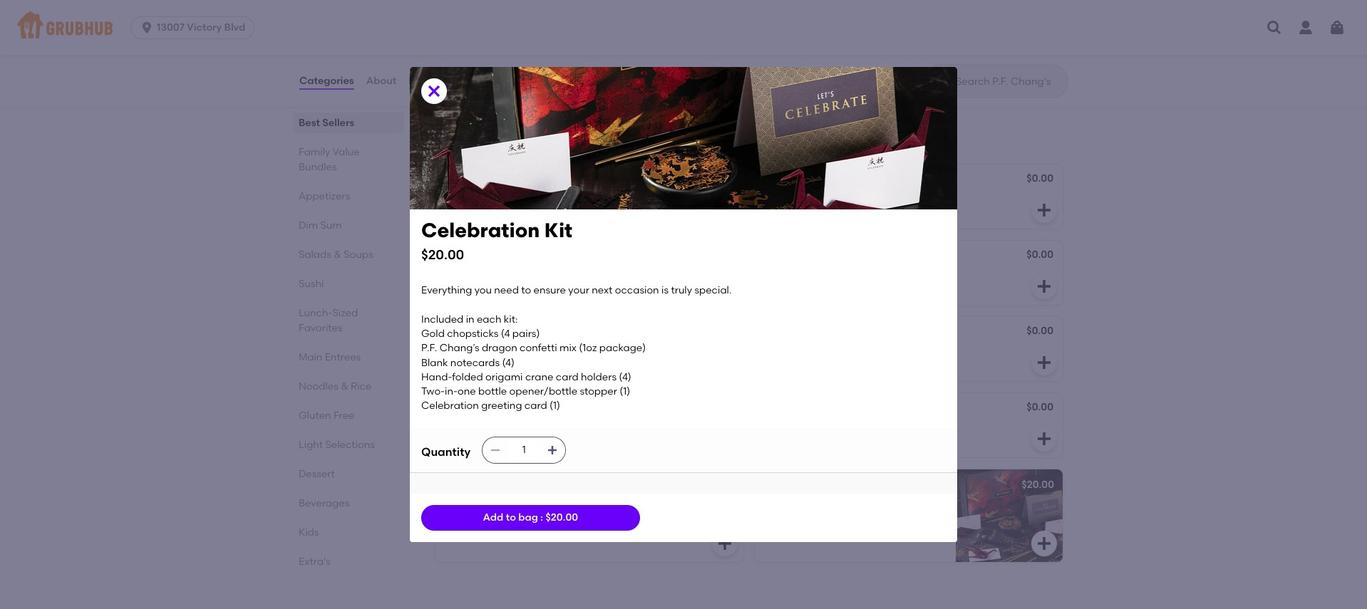 Task type: locate. For each thing, give the bounding box(es) containing it.
(4)
[[502, 357, 515, 369], [619, 371, 632, 384]]

stir-fried white or brown rice, egg, chicken, savory soy sauce
[[444, 38, 607, 65]]

plasticware button
[[436, 241, 744, 305]]

&
[[334, 249, 341, 261], [341, 381, 348, 393]]

best sellers
[[299, 117, 354, 129]]

kit for celebration kit
[[825, 479, 838, 492]]

sauce down each at the left of page
[[480, 327, 511, 339]]

$0.00 for second $0.00 button from the top
[[1027, 325, 1054, 338]]

sauce inside our signature sauces – hot mustard, chili paste, and potsticker sauce – mixed and ready to enjoy.
[[495, 514, 524, 526]]

(1) down opener/bottle
[[550, 400, 560, 412]]

1 horizontal spatial kit
[[825, 479, 838, 492]]

sauce
[[480, 327, 511, 339], [483, 479, 514, 492]]

0 vertical spatial sauce
[[480, 327, 511, 339]]

0 horizontal spatial (4)
[[502, 357, 515, 369]]

confetti
[[520, 342, 557, 355]]

quantity
[[421, 446, 471, 459]]

Search P.F. Chang's search field
[[955, 75, 1064, 88]]

favorites
[[299, 323, 343, 335]]

1 vertical spatial sauce
[[495, 514, 524, 526]]

$0.00 for $0.00 button for plasticware
[[1027, 249, 1054, 261]]

$0.00 button
[[755, 241, 1063, 305], [755, 318, 1063, 382], [755, 394, 1063, 458]]

dragon
[[482, 342, 517, 355]]

card
[[556, 371, 579, 384], [525, 400, 547, 412]]

and
[[676, 500, 695, 512], [566, 514, 586, 526]]

sauce down brown
[[539, 53, 569, 65]]

1 horizontal spatial (4)
[[619, 371, 632, 384]]

about button
[[366, 56, 397, 107]]

(4
[[501, 328, 510, 340]]

and right paste,
[[676, 500, 695, 512]]

ensure
[[534, 285, 566, 297]]

to left the bag
[[506, 512, 516, 524]]

folded
[[452, 371, 483, 384]]

0 vertical spatial celebration
[[421, 218, 540, 243]]

sushi
[[299, 278, 324, 290]]

0 horizontal spatial sauce
[[495, 514, 524, 526]]

celebration kit image
[[956, 470, 1063, 563]]

reviews
[[409, 75, 448, 87]]

p.f.
[[421, 342, 437, 355]]

0 vertical spatial &
[[334, 249, 341, 261]]

lunch-sized favorites
[[299, 308, 358, 335]]

& left rice
[[341, 381, 348, 393]]

0 horizontal spatial kit
[[545, 218, 573, 243]]

Input item quantity number field
[[509, 438, 540, 463]]

special sauce
[[444, 479, 514, 492]]

0 horizontal spatial to
[[506, 512, 516, 524]]

sauce inside button
[[480, 327, 511, 339]]

celebration for celebration kit
[[764, 479, 822, 492]]

to inside our signature sauces – hot mustard, chili paste, and potsticker sauce – mixed and ready to enjoy.
[[618, 514, 628, 526]]

soups
[[344, 249, 373, 261]]

chopsticks
[[447, 328, 499, 340]]

2 vertical spatial $20.00
[[546, 512, 578, 524]]

to
[[521, 285, 531, 297], [506, 512, 516, 524], [618, 514, 628, 526]]

0 vertical spatial extra's
[[433, 131, 484, 149]]

best
[[299, 117, 320, 129]]

2 horizontal spatial to
[[618, 514, 628, 526]]

2 vertical spatial celebration
[[764, 479, 822, 492]]

(1) right "stopper"
[[620, 386, 630, 398]]

1 vertical spatial and
[[566, 514, 586, 526]]

sum
[[321, 220, 342, 232]]

your
[[569, 285, 590, 297]]

gf
[[444, 327, 458, 339]]

and down hot
[[566, 514, 586, 526]]

– left :
[[526, 514, 532, 526]]

0 vertical spatial card
[[556, 371, 579, 384]]

baby buddha's feast fried image
[[956, 9, 1063, 101]]

0 horizontal spatial card
[[525, 400, 547, 412]]

1 vertical spatial kit
[[825, 479, 838, 492]]

svg image
[[140, 21, 154, 35], [1036, 74, 1053, 92], [426, 83, 443, 100], [1036, 202, 1053, 219], [717, 278, 734, 295], [1036, 278, 1053, 295], [1036, 355, 1053, 372], [547, 445, 558, 456], [717, 536, 734, 553], [1036, 536, 1053, 553]]

sauce
[[539, 53, 569, 65], [495, 514, 524, 526]]

chili paste button
[[436, 394, 744, 458]]

rice
[[351, 381, 372, 393]]

1 horizontal spatial sauce
[[539, 53, 569, 65]]

sauce up "signature"
[[483, 479, 514, 492]]

$20.00 inside celebration kit $20.00
[[421, 247, 464, 263]]

extra's down kids
[[299, 556, 331, 569]]

crane
[[525, 371, 554, 384]]

holders
[[581, 371, 617, 384]]

1 vertical spatial extra's
[[299, 556, 331, 569]]

– left hot
[[549, 500, 555, 512]]

to right need
[[521, 285, 531, 297]]

mix
[[560, 342, 577, 355]]

bottle
[[478, 386, 507, 398]]

0 vertical spatial kit
[[545, 218, 573, 243]]

sauce down sauces at the bottom left of the page
[[495, 514, 524, 526]]

to down "chili"
[[618, 514, 628, 526]]

kit
[[545, 218, 573, 243], [825, 479, 838, 492]]

kids
[[299, 527, 319, 539]]

1 vertical spatial (1)
[[550, 400, 560, 412]]

0 horizontal spatial and
[[566, 514, 586, 526]]

svg image
[[1266, 19, 1283, 36], [1329, 19, 1346, 36], [717, 74, 734, 92], [717, 202, 734, 219], [1036, 431, 1053, 448], [490, 445, 501, 456]]

kit inside celebration kit $20.00
[[545, 218, 573, 243]]

2 horizontal spatial $20.00
[[1022, 479, 1055, 492]]

package)
[[599, 342, 646, 355]]

1 vertical spatial $0.00 button
[[755, 318, 1063, 382]]

light selections
[[299, 439, 375, 452]]

$0.00
[[708, 173, 734, 185], [1027, 173, 1054, 185], [1027, 249, 1054, 261], [1027, 325, 1054, 338], [1027, 402, 1054, 414]]

2 $0.00 button from the top
[[755, 318, 1063, 382]]

card right crane at the bottom left
[[556, 371, 579, 384]]

salads
[[299, 249, 332, 261]]

(4) right holders
[[619, 371, 632, 384]]

potsticker
[[444, 514, 492, 526]]

0 vertical spatial and
[[676, 500, 695, 512]]

0 vertical spatial (1)
[[620, 386, 630, 398]]

white
[[488, 38, 515, 50]]

2 vertical spatial $0.00 button
[[755, 394, 1063, 458]]

1 horizontal spatial card
[[556, 371, 579, 384]]

(4) up origami
[[502, 357, 515, 369]]

savory
[[487, 53, 518, 65]]

1 vertical spatial &
[[341, 381, 348, 393]]

1 horizontal spatial $20.00
[[546, 512, 578, 524]]

1 vertical spatial celebration
[[421, 400, 479, 412]]

greeting
[[481, 400, 522, 412]]

3 $0.00 button from the top
[[755, 394, 1063, 458]]

or
[[517, 38, 527, 50]]

victory
[[187, 21, 222, 34]]

0 vertical spatial sauce
[[539, 53, 569, 65]]

& left soups
[[334, 249, 341, 261]]

$20.00
[[421, 247, 464, 263], [1022, 479, 1055, 492], [546, 512, 578, 524]]

0 vertical spatial (4)
[[502, 357, 515, 369]]

origami
[[486, 371, 523, 384]]

sauce inside stir-fried white or brown rice, egg, chicken, savory soy sauce
[[539, 53, 569, 65]]

celebration inside celebration kit $20.00
[[421, 218, 540, 243]]

1 vertical spatial $20.00
[[1022, 479, 1055, 492]]

appetizers
[[299, 191, 350, 203]]

0 vertical spatial –
[[549, 500, 555, 512]]

0 vertical spatial $20.00
[[421, 247, 464, 263]]

noodles & rice
[[299, 381, 372, 393]]

extra's up chopsticks
[[433, 131, 484, 149]]

hand-
[[421, 371, 452, 384]]

0 horizontal spatial –
[[526, 514, 532, 526]]

need
[[494, 285, 519, 297]]

celebration kit
[[764, 479, 838, 492]]

main
[[299, 352, 323, 364]]

1 $0.00 button from the top
[[755, 241, 1063, 305]]

1 horizontal spatial (1)
[[620, 386, 630, 398]]

1 horizontal spatial to
[[521, 285, 531, 297]]

soy
[[521, 53, 537, 65]]

1 vertical spatial card
[[525, 400, 547, 412]]

1 horizontal spatial –
[[549, 500, 555, 512]]

categories
[[299, 75, 354, 87]]

to inside everything you need to ensure your next occasion is truly special. included in each kit: gold chopsticks (4 pairs) p.f. chang's dragon confetti mix (1oz package) blank notecards (4) hand-folded origami crane card holders (4) two-in-one bottle opener/bottle stopper (1) celebration greeting card (1)
[[521, 285, 531, 297]]

main entrees
[[299, 352, 361, 364]]

sauce for soy
[[539, 53, 569, 65]]

lunch-
[[299, 308, 333, 320]]

1 vertical spatial (4)
[[619, 371, 632, 384]]

main navigation navigation
[[0, 0, 1368, 56]]

0 vertical spatial $0.00 button
[[755, 241, 1063, 305]]

gf soy sauce
[[444, 327, 511, 339]]

13007 victory blvd button
[[131, 16, 260, 39]]

0 horizontal spatial $20.00
[[421, 247, 464, 263]]

dessert
[[299, 469, 335, 481]]

family
[[299, 146, 330, 159]]

card down opener/bottle
[[525, 400, 547, 412]]

entrees
[[325, 352, 361, 364]]



Task type: describe. For each thing, give the bounding box(es) containing it.
stir-
[[444, 38, 464, 50]]

1 vertical spatial –
[[526, 514, 532, 526]]

& for rice
[[341, 381, 348, 393]]

gluten free
[[299, 410, 355, 422]]

celebration for celebration kit $20.00
[[421, 218, 540, 243]]

soy
[[460, 327, 478, 339]]

mustard,
[[576, 500, 619, 512]]

stopper
[[580, 386, 617, 398]]

$0.00 for $0.00 button corresponding to chili paste
[[1027, 402, 1054, 414]]

special.
[[695, 285, 732, 297]]

chicken,
[[444, 53, 484, 65]]

paste,
[[643, 500, 673, 512]]

search icon image
[[933, 73, 950, 90]]

13007
[[157, 21, 185, 34]]

included
[[421, 314, 464, 326]]

in-
[[445, 386, 458, 398]]

add to bag : $20.00
[[483, 512, 578, 524]]

value
[[333, 146, 360, 159]]

$0.00 button for plasticware
[[755, 241, 1063, 305]]

add
[[483, 512, 504, 524]]

special
[[444, 479, 481, 492]]

next
[[592, 285, 613, 297]]

beverages
[[299, 498, 350, 510]]

1 vertical spatial sauce
[[483, 479, 514, 492]]

kit for celebration kit $20.00
[[545, 218, 573, 243]]

0 horizontal spatial (1)
[[550, 400, 560, 412]]

gluten
[[299, 410, 331, 422]]

sauces
[[513, 500, 547, 512]]

two-
[[421, 386, 445, 398]]

fried
[[464, 38, 486, 50]]

opener/bottle
[[510, 386, 578, 398]]

is
[[662, 285, 669, 297]]

kit:
[[504, 314, 518, 326]]

notecards
[[451, 357, 500, 369]]

free
[[334, 410, 355, 422]]

chang's
[[440, 342, 480, 355]]

you
[[475, 285, 492, 297]]

(1oz
[[579, 342, 597, 355]]

chili
[[444, 403, 466, 415]]

paste
[[469, 403, 497, 415]]

chopsticks
[[444, 174, 499, 186]]

bag
[[519, 512, 538, 524]]

gf kids fried rice image
[[637, 9, 744, 101]]

& for soups
[[334, 249, 341, 261]]

chili paste
[[444, 403, 497, 415]]

family value bundles
[[299, 146, 360, 174]]

everything you need to ensure your next occasion is truly special. included in each kit: gold chopsticks (4 pairs) p.f. chang's dragon confetti mix (1oz package) blank notecards (4) hand-folded origami crane card holders (4) two-in-one bottle opener/bottle stopper (1) celebration greeting card (1)
[[421, 285, 734, 412]]

our
[[444, 500, 462, 512]]

gold
[[421, 328, 445, 340]]

stir-fried white or brown rice, egg, chicken, savory soy sauce button
[[436, 9, 744, 101]]

rice,
[[562, 38, 583, 50]]

everything
[[421, 285, 472, 297]]

selections
[[325, 439, 375, 452]]

blvd
[[224, 21, 246, 34]]

bundles
[[299, 161, 337, 174]]

svg image inside 13007 victory blvd 'button'
[[140, 21, 154, 35]]

salads & soups
[[299, 249, 373, 261]]

:
[[541, 512, 543, 524]]

our signature sauces – hot mustard, chili paste, and potsticker sauce – mixed and ready to enjoy.
[[444, 500, 695, 526]]

egg,
[[585, 38, 607, 50]]

ready
[[588, 514, 616, 526]]

1 horizontal spatial and
[[676, 500, 695, 512]]

celebration kit $20.00
[[421, 218, 573, 263]]

dim
[[299, 220, 318, 232]]

$0.00 button for chili paste
[[755, 394, 1063, 458]]

one
[[458, 386, 476, 398]]

plates
[[764, 174, 794, 186]]

each
[[477, 314, 502, 326]]

about
[[366, 75, 397, 87]]

hot
[[557, 500, 573, 512]]

light
[[299, 439, 323, 452]]

mixed
[[534, 514, 564, 526]]

pairs)
[[513, 328, 540, 340]]

sauce for potsticker
[[495, 514, 524, 526]]

reviews button
[[408, 56, 449, 107]]

dim sum
[[299, 220, 342, 232]]

0 horizontal spatial extra's
[[299, 556, 331, 569]]

1 horizontal spatial extra's
[[433, 131, 484, 149]]

celebration inside everything you need to ensure your next occasion is truly special. included in each kit: gold chopsticks (4 pairs) p.f. chang's dragon confetti mix (1oz package) blank notecards (4) hand-folded origami crane card holders (4) two-in-one bottle opener/bottle stopper (1) celebration greeting card (1)
[[421, 400, 479, 412]]

occasion
[[615, 285, 659, 297]]

brown
[[529, 38, 560, 50]]



Task type: vqa. For each thing, say whether or not it's contained in the screenshot.
LIGHT
yes



